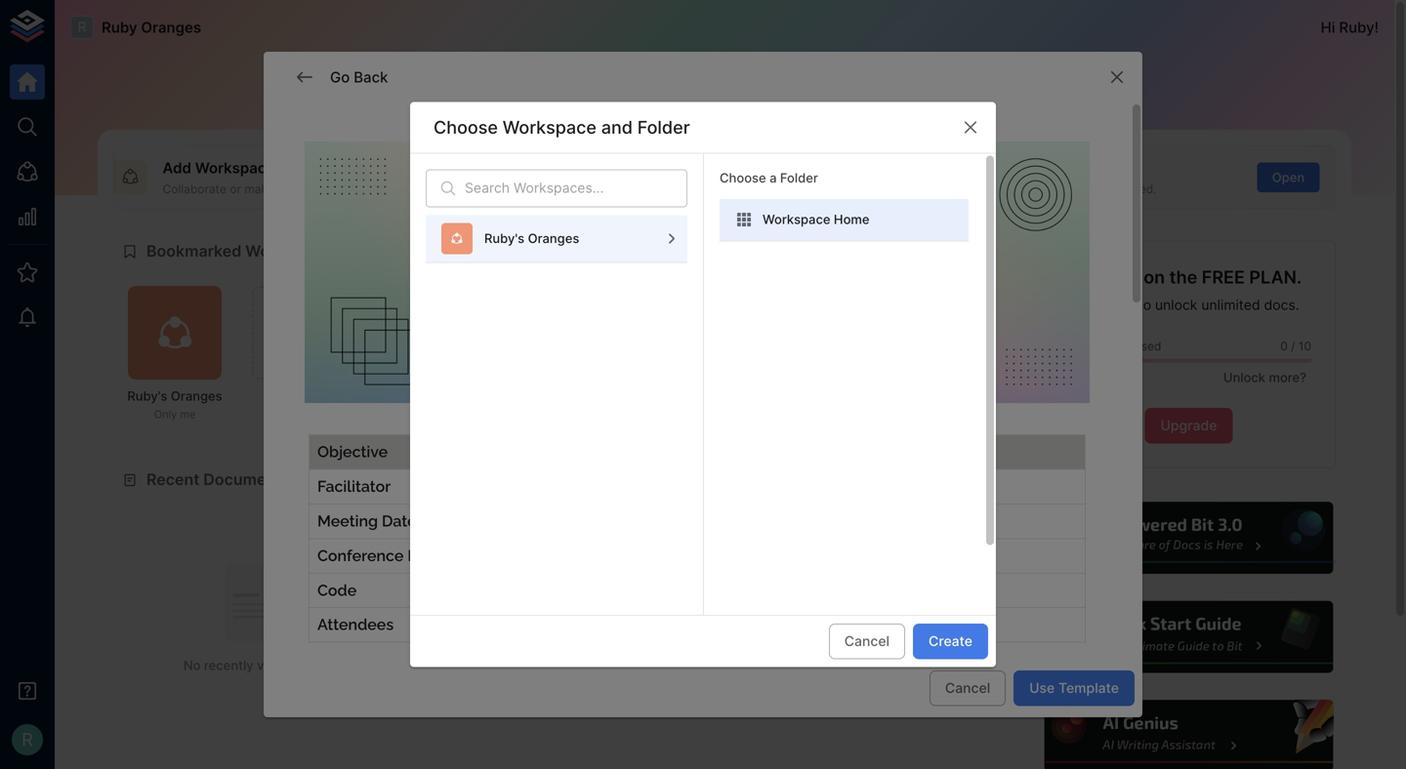 Task type: vqa. For each thing, say whether or not it's contained in the screenshot.
CATEGORY button to the bottom
no



Task type: locate. For each thing, give the bounding box(es) containing it.
gallery
[[1057, 159, 1108, 177]]

upgrade
[[1078, 297, 1134, 314], [1161, 418, 1217, 434]]

1 vertical spatial ruby's
[[127, 389, 167, 404]]

more?
[[1269, 370, 1306, 385]]

0 horizontal spatial documents
[[203, 470, 290, 489]]

0 vertical spatial folder
[[637, 116, 690, 138]]

1 horizontal spatial choose
[[720, 170, 766, 185]]

upgrade inside the you are on the free plan. upgrade to unlock unlimited docs.
[[1078, 297, 1134, 314]]

0 horizontal spatial cancel
[[844, 633, 890, 650]]

of inside create document create any type of doc or wiki.
[[667, 182, 678, 196]]

1 or from the left
[[230, 182, 241, 196]]

0 vertical spatial workspace
[[503, 116, 597, 138]]

a
[[769, 170, 777, 185]]

1 horizontal spatial r
[[78, 19, 86, 35]]

unlock more?
[[1223, 370, 1306, 385]]

1 vertical spatial and
[[1064, 182, 1085, 196]]

and down 'gallery'
[[1064, 182, 1085, 196]]

0 vertical spatial and
[[601, 116, 633, 138]]

0 horizontal spatial folder
[[637, 116, 690, 138]]

0 horizontal spatial no
[[184, 658, 201, 673]]

back
[[354, 68, 388, 86]]

1 vertical spatial cancel button
[[929, 671, 1006, 707]]

0 horizontal spatial upgrade
[[1078, 297, 1134, 314]]

template up faster
[[988, 159, 1054, 177]]

0 vertical spatial of
[[667, 182, 678, 196]]

10
[[1299, 339, 1311, 354]]

0 horizontal spatial workspace
[[195, 159, 275, 177]]

2 no from the left
[[821, 658, 839, 673]]

1 horizontal spatial add
[[451, 170, 475, 185]]

attendees...
[[632, 616, 714, 634]]

1 vertical spatial workspace
[[195, 159, 275, 177]]

free
[[1202, 267, 1245, 288]]

1 vertical spatial upgrade
[[1161, 418, 1217, 434]]

1 horizontal spatial ruby
[[1339, 19, 1374, 36]]

of right list
[[614, 616, 628, 634]]

home
[[834, 212, 870, 227]]

ruby's down add button
[[484, 231, 524, 246]]

and up the document
[[601, 116, 633, 138]]

are
[[1112, 267, 1139, 288]]

folder right a
[[780, 170, 818, 185]]

documents right recent at the left bottom
[[203, 470, 290, 489]]

1 vertical spatial docs.
[[304, 658, 337, 673]]

0 horizontal spatial ruby
[[102, 19, 137, 36]]

list
[[585, 616, 610, 634]]

add for add
[[451, 170, 475, 185]]

workspace up search workspaces... text field
[[503, 116, 597, 138]]

0 vertical spatial upgrade
[[1078, 297, 1134, 314]]

no left recently
[[184, 658, 201, 673]]

cancel up favorites
[[844, 633, 890, 650]]

0 vertical spatial cancel
[[844, 633, 890, 650]]

1 vertical spatial documents
[[203, 470, 290, 489]]

create left faster
[[988, 182, 1025, 196]]

0 vertical spatial help image
[[1042, 500, 1336, 577]]

0 vertical spatial ruby's
[[484, 231, 524, 246]]

workspaces
[[245, 242, 339, 261]]

and inside template gallery create faster and get inspired.
[[1064, 182, 1085, 196]]

1 horizontal spatial no
[[821, 658, 839, 673]]

0 vertical spatial cancel button
[[829, 624, 905, 660]]

1 vertical spatial help image
[[1042, 599, 1336, 676]]

or right doc
[[705, 182, 717, 196]]

1 vertical spatial r
[[22, 729, 33, 751]]

folder
[[637, 116, 690, 138], [780, 170, 818, 185]]

use template
[[1029, 680, 1119, 697]]

1 horizontal spatial and
[[1064, 182, 1085, 196]]

meeting date
[[317, 512, 417, 530]]

1 ruby from the left
[[102, 19, 137, 36]]

1 horizontal spatial folder
[[780, 170, 818, 185]]

workspace for and
[[503, 116, 597, 138]]

1 help image from the top
[[1042, 500, 1336, 577]]

cancel inside choose workspace and folder dialog
[[844, 633, 890, 650]]

recently
[[204, 658, 254, 673]]

0 vertical spatial docs.
[[1264, 297, 1299, 314]]

meeting right management
[[687, 443, 748, 461]]

docs.
[[1264, 297, 1299, 314], [304, 658, 337, 673]]

create up any
[[575, 159, 623, 177]]

cancel
[[844, 633, 890, 650], [945, 680, 990, 697]]

cancel down create 'button'
[[945, 680, 990, 697]]

docs. inside the you are on the free plan. upgrade to unlock unlimited docs.
[[1264, 297, 1299, 314]]

3 help image from the top
[[1042, 697, 1336, 769]]

template
[[988, 159, 1054, 177], [1058, 680, 1119, 697]]

cancel inside go back dialog
[[945, 680, 990, 697]]

1 horizontal spatial cancel
[[945, 680, 990, 697]]

workspace home
[[763, 212, 870, 227]]

workspace down a
[[763, 212, 830, 227]]

2 horizontal spatial workspace
[[763, 212, 830, 227]]

1 horizontal spatial template
[[1058, 680, 1119, 697]]

2 vertical spatial workspace
[[763, 212, 830, 227]]

1 horizontal spatial or
[[705, 182, 717, 196]]

workspace up make
[[195, 159, 275, 177]]

ruby's inside ruby's oranges only me
[[127, 389, 167, 404]]

bookmark
[[273, 335, 324, 347]]

and
[[601, 116, 633, 138], [1064, 182, 1085, 196]]

0 horizontal spatial meeting
[[317, 512, 378, 530]]

1 vertical spatial choose
[[720, 170, 766, 185]]

0 horizontal spatial template
[[988, 159, 1054, 177]]

oranges for ruby oranges
[[141, 19, 201, 36]]

2 or from the left
[[705, 182, 717, 196]]

add inside "add workspace collaborate or make it private."
[[163, 159, 191, 177]]

1 horizontal spatial ruby's
[[484, 231, 524, 246]]

0 vertical spatial documents
[[1066, 339, 1129, 354]]

add button
[[432, 162, 494, 193]]

0 horizontal spatial choose
[[434, 116, 498, 138]]

meeting down facilitator
[[317, 512, 378, 530]]

or left make
[[230, 182, 241, 196]]

ruby's up only
[[127, 389, 167, 404]]

cancel button left create 'button'
[[829, 624, 905, 660]]

bookmarked workspaces
[[146, 242, 339, 261]]

1 vertical spatial folder
[[780, 170, 818, 185]]

create
[[575, 159, 623, 177], [575, 182, 612, 196], [988, 182, 1025, 196], [929, 633, 973, 650]]

0 horizontal spatial ruby's
[[127, 389, 167, 404]]

playback
[[407, 547, 475, 565]]

0 vertical spatial r
[[78, 19, 86, 35]]

1 vertical spatial of
[[614, 616, 628, 634]]

or inside "add workspace collaborate or make it private."
[[230, 182, 241, 196]]

0 horizontal spatial docs.
[[304, 658, 337, 673]]

workspace inside "add workspace collaborate or make it private."
[[195, 159, 275, 177]]

no left favorites
[[821, 658, 839, 673]]

facilitator
[[317, 478, 391, 496]]

0
[[1280, 339, 1288, 354]]

1 vertical spatial meeting
[[317, 512, 378, 530]]

documents left used
[[1066, 339, 1129, 354]]

use template button
[[1014, 671, 1135, 707]]

add
[[163, 159, 191, 177], [451, 170, 475, 185]]

create up found.
[[929, 633, 973, 650]]

go back
[[330, 68, 388, 86]]

ruby
[[102, 19, 137, 36], [1339, 19, 1374, 36]]

meeting
[[687, 443, 748, 461], [317, 512, 378, 530]]

docs. down plan. on the right top
[[1264, 297, 1299, 314]]

0 vertical spatial oranges
[[141, 19, 201, 36]]

choose up add button
[[434, 116, 498, 138]]

create inside template gallery create faster and get inspired.
[[988, 182, 1025, 196]]

create inside 'button'
[[929, 633, 973, 650]]

of left doc
[[667, 182, 678, 196]]

go
[[330, 68, 350, 86]]

found.
[[898, 658, 937, 673]]

0 horizontal spatial of
[[614, 616, 628, 634]]

r inside button
[[22, 729, 33, 751]]

template right use
[[1058, 680, 1119, 697]]

oranges inside button
[[528, 231, 579, 246]]

you are on the free plan. upgrade to unlock unlimited docs.
[[1076, 267, 1302, 314]]

create button
[[913, 624, 988, 660]]

0 vertical spatial template
[[988, 159, 1054, 177]]

docs. right "viewed"
[[304, 658, 337, 673]]

1 no from the left
[[184, 658, 201, 673]]

ruby's for ruby's oranges only me
[[127, 389, 167, 404]]

cancel button down create 'button'
[[929, 671, 1006, 707]]

oranges inside ruby's oranges only me
[[171, 389, 222, 404]]

no recently viewed docs.
[[184, 658, 337, 673]]

ruby's inside button
[[484, 231, 524, 246]]

1 vertical spatial cancel
[[945, 680, 990, 697]]

1 horizontal spatial docs.
[[1264, 297, 1299, 314]]

upgrade down you
[[1078, 297, 1134, 314]]

0 horizontal spatial or
[[230, 182, 241, 196]]

management
[[585, 443, 683, 461]]

1 horizontal spatial of
[[667, 182, 678, 196]]

1 horizontal spatial upgrade
[[1161, 418, 1217, 434]]

/
[[1291, 339, 1295, 354]]

ruby's for ruby's oranges
[[484, 231, 524, 246]]

ruby's
[[484, 231, 524, 246], [127, 389, 167, 404]]

1 horizontal spatial workspace
[[503, 116, 597, 138]]

1 vertical spatial oranges
[[528, 231, 579, 246]]

doc
[[681, 182, 702, 196]]

0 vertical spatial choose
[[434, 116, 498, 138]]

add inside button
[[451, 170, 475, 185]]

1 horizontal spatial cancel button
[[929, 671, 1006, 707]]

2 vertical spatial oranges
[[171, 389, 222, 404]]

1 vertical spatial template
[[1058, 680, 1119, 697]]

upgrade down unlock more? button
[[1161, 418, 1217, 434]]

documents used
[[1066, 339, 1161, 354]]

to
[[1138, 297, 1151, 314]]

0 horizontal spatial add
[[163, 159, 191, 177]]

folder up the document
[[637, 116, 690, 138]]

document
[[627, 159, 700, 177]]

r button
[[6, 719, 49, 762]]

list of attendees...
[[585, 616, 714, 634]]

workspace
[[503, 116, 597, 138], [195, 159, 275, 177], [763, 212, 830, 227]]

0 horizontal spatial cancel button
[[829, 624, 905, 660]]

2 vertical spatial help image
[[1042, 697, 1336, 769]]

0 horizontal spatial r
[[22, 729, 33, 751]]

choose left a
[[720, 170, 766, 185]]

get
[[1088, 182, 1106, 196]]

0 horizontal spatial and
[[601, 116, 633, 138]]

choose
[[434, 116, 498, 138], [720, 170, 766, 185]]

of
[[667, 182, 678, 196], [614, 616, 628, 634]]

0 vertical spatial meeting
[[687, 443, 748, 461]]

unlimited
[[1201, 297, 1260, 314]]

choose workspace and folder dialog
[[410, 102, 996, 680]]

attendees
[[317, 616, 394, 634]]

on
[[1144, 267, 1165, 288]]

help image
[[1042, 500, 1336, 577], [1042, 599, 1336, 676], [1042, 697, 1336, 769]]

upgrade button
[[1145, 408, 1233, 444]]

no
[[184, 658, 201, 673], [821, 658, 839, 673]]

type
[[639, 182, 663, 196]]

add for add workspace collaborate or make it private.
[[163, 159, 191, 177]]



Task type: describe. For each thing, give the bounding box(es) containing it.
conference
[[317, 547, 404, 565]]

date
[[382, 512, 417, 530]]

you
[[1076, 267, 1108, 288]]

unlock
[[1223, 370, 1265, 385]]

hi
[[1321, 19, 1335, 36]]

bookmark workspace
[[271, 335, 326, 362]]

workspace for collaborate
[[195, 159, 275, 177]]

ruby's oranges button
[[426, 215, 687, 263]]

choose a folder
[[720, 170, 818, 185]]

upgrade inside upgrade button
[[1161, 418, 1217, 434]]

workspace
[[271, 350, 326, 362]]

favorites
[[842, 658, 895, 673]]

choose for choose a folder
[[720, 170, 766, 185]]

cancel button for use template
[[929, 671, 1006, 707]]

recent
[[146, 470, 200, 489]]

cancel for create
[[844, 633, 890, 650]]

!
[[1374, 19, 1379, 36]]

template inside button
[[1058, 680, 1119, 697]]

recent documents
[[146, 470, 290, 489]]

me
[[180, 408, 196, 421]]

template inside template gallery create faster and get inspired.
[[988, 159, 1054, 177]]

create document create any type of doc or wiki.
[[575, 159, 745, 196]]

make
[[244, 182, 274, 196]]

inspired.
[[1109, 182, 1157, 196]]

oranges for ruby's oranges only me
[[171, 389, 222, 404]]

only
[[154, 408, 177, 421]]

collaborate
[[163, 182, 227, 196]]

no for no favorites found.
[[821, 658, 839, 673]]

hi ruby !
[[1321, 19, 1379, 36]]

faster
[[1028, 182, 1061, 196]]

code
[[317, 581, 357, 599]]

workspace inside button
[[763, 212, 830, 227]]

ruby's oranges only me
[[127, 389, 222, 421]]

0 / 10
[[1280, 339, 1311, 354]]

1 horizontal spatial meeting
[[687, 443, 748, 461]]

go back dialog
[[264, 52, 1142, 769]]

cancel for use template
[[945, 680, 990, 697]]

conference playback
[[317, 547, 475, 565]]

workspace home button
[[720, 199, 969, 241]]

choose workspace and folder
[[434, 116, 690, 138]]

no favorites found.
[[821, 658, 937, 673]]

oranges for ruby's oranges
[[528, 231, 579, 246]]

add workspace collaborate or make it private.
[[163, 159, 329, 196]]

Search Workspaces... text field
[[465, 169, 687, 207]]

create left any
[[575, 182, 612, 196]]

any
[[616, 182, 635, 196]]

open button
[[1257, 162, 1320, 193]]

and inside choose workspace and folder dialog
[[601, 116, 633, 138]]

2 ruby from the left
[[1339, 19, 1374, 36]]

choose for choose workspace and folder
[[434, 116, 498, 138]]

1 horizontal spatial documents
[[1066, 339, 1129, 354]]

used
[[1132, 339, 1161, 354]]

management meeting
[[585, 443, 748, 461]]

2 help image from the top
[[1042, 599, 1336, 676]]

unlock
[[1155, 297, 1197, 314]]

wiki.
[[720, 182, 745, 196]]

it
[[277, 182, 285, 196]]

private.
[[288, 182, 329, 196]]

open
[[1272, 170, 1305, 185]]

ruby's oranges
[[484, 231, 579, 246]]

template gallery create faster and get inspired.
[[988, 159, 1157, 196]]

bookmark workspace button
[[252, 286, 346, 380]]

plan.
[[1249, 267, 1302, 288]]

of inside go back dialog
[[614, 616, 628, 634]]

the
[[1169, 267, 1197, 288]]

use
[[1029, 680, 1055, 697]]

cancel button for create
[[829, 624, 905, 660]]

objective
[[317, 443, 388, 461]]

bookmarked
[[146, 242, 241, 261]]

no for no recently viewed docs.
[[184, 658, 201, 673]]

or inside create document create any type of doc or wiki.
[[705, 182, 717, 196]]

ruby oranges
[[102, 19, 201, 36]]

viewed
[[257, 658, 300, 673]]

unlock more? button
[[1213, 363, 1311, 393]]



